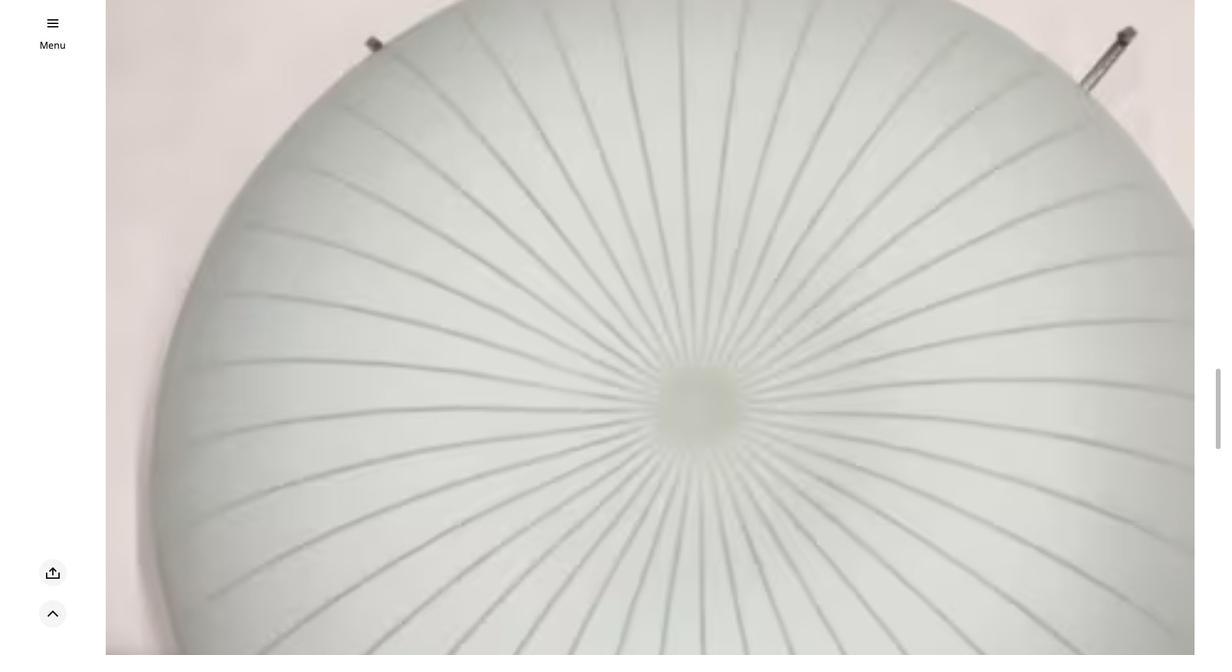 Task type: vqa. For each thing, say whether or not it's contained in the screenshot.
on inside the IKEA US and our digital partners use cookies on this site. Some are strictly necessary to run the site and others are used for measuring site usage, enabling personalization and for advertising, marketing, and social media. View our
no



Task type: describe. For each thing, give the bounding box(es) containing it.
menu button
[[40, 38, 66, 53]]



Task type: locate. For each thing, give the bounding box(es) containing it.
menu
[[40, 38, 66, 51]]



